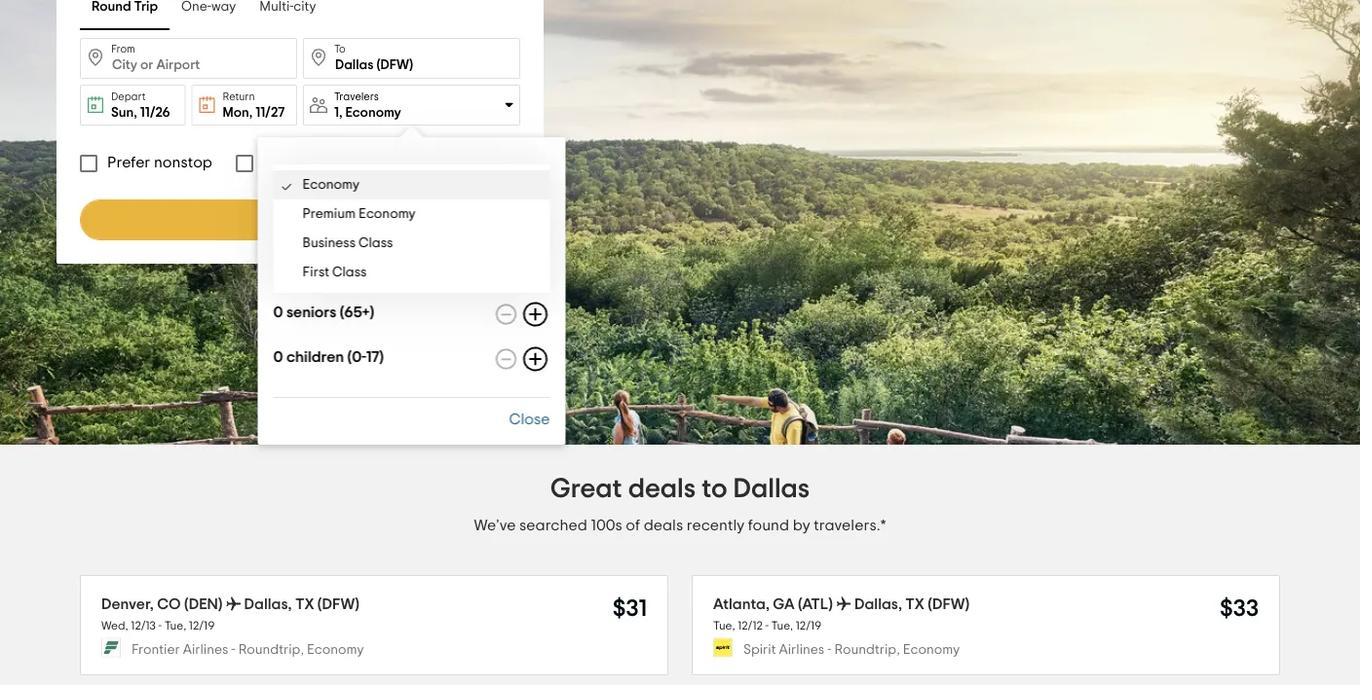 Task type: vqa. For each thing, say whether or not it's contained in the screenshot.
left Dallas,
yes



Task type: describe. For each thing, give the bounding box(es) containing it.
64)
[[346, 260, 368, 276]]

close
[[509, 412, 550, 428]]

include
[[263, 155, 316, 171]]

of
[[626, 518, 640, 534]]

atlanta, ga (atl)
[[713, 597, 833, 613]]

we've
[[474, 518, 516, 534]]

12/19 for $31
[[189, 621, 215, 633]]

spirit
[[743, 644, 776, 657]]

roundtrip, for $33
[[835, 644, 900, 657]]

(den)
[[184, 597, 223, 613]]

seniors
[[287, 305, 336, 321]]

co
[[157, 597, 181, 613]]

tue, for $31
[[164, 621, 186, 633]]

found
[[748, 518, 789, 534]]

business
[[303, 237, 356, 250]]

prefer
[[107, 155, 150, 171]]

return mon, 11/27
[[223, 92, 285, 120]]

adult
[[282, 260, 319, 276]]

(0-
[[347, 350, 366, 365]]

12/12
[[738, 621, 763, 633]]

(atl)
[[798, 597, 833, 613]]

multi-
[[260, 0, 294, 14]]

first
[[303, 266, 329, 280]]

denver,
[[101, 597, 154, 613]]

wed,
[[101, 621, 128, 633]]

to
[[702, 476, 727, 503]]

ga
[[773, 597, 795, 613]]

round
[[92, 0, 131, 14]]

city
[[294, 0, 316, 14]]

$33
[[1220, 598, 1259, 622]]

0 for 0 seniors (65+)
[[273, 305, 283, 321]]

searched
[[519, 518, 588, 534]]

city or airport text field for from
[[80, 38, 297, 79]]

way
[[211, 0, 236, 14]]

(18-
[[323, 260, 346, 276]]

from
[[111, 44, 135, 55]]

- for wed,
[[158, 621, 162, 633]]

sun,
[[111, 106, 137, 120]]

(65+)
[[340, 305, 374, 321]]

to
[[334, 44, 346, 55]]

0 vertical spatial deals
[[628, 476, 696, 503]]

wed, 12/13  - tue, 12/19
[[101, 621, 215, 633]]

travelers 1 , economy
[[334, 91, 401, 119]]

business class
[[303, 237, 393, 250]]

atlanta,
[[713, 597, 770, 613]]

premium economy
[[303, 208, 416, 221]]

- for tue,
[[765, 621, 769, 633]]

0 children (0-17)
[[273, 350, 384, 365]]

2 tue, from the left
[[713, 621, 735, 633]]

find flights button
[[80, 200, 520, 241]]

depart
[[111, 92, 146, 102]]

- for spirit
[[828, 644, 832, 657]]

mon,
[[223, 106, 253, 120]]



Task type: locate. For each thing, give the bounding box(es) containing it.
1 city or airport text field from the left
[[80, 38, 297, 79]]

frontier airlines - roundtrip, economy
[[132, 644, 364, 657]]

premium
[[303, 208, 356, 221]]

prefer nonstop
[[107, 155, 212, 171]]

(dfw) for $33
[[928, 597, 970, 613]]

1 inside travelers 1 , economy
[[334, 106, 339, 119]]

0 horizontal spatial tx
[[295, 597, 314, 613]]

dallas,
[[244, 597, 292, 613], [855, 597, 902, 613]]

deals right of at the bottom left of page
[[644, 518, 683, 534]]

tue, for $33
[[771, 621, 793, 633]]

0 horizontal spatial dallas, tx (dfw)
[[244, 597, 359, 613]]

100s
[[591, 518, 623, 534]]

1 tx from the left
[[295, 597, 314, 613]]

- right frontier
[[231, 644, 235, 657]]

great deals to dallas
[[550, 476, 810, 503]]

dallas, tx (dfw)
[[244, 597, 359, 613], [855, 597, 970, 613]]

class for business class
[[359, 237, 393, 250]]

- right 12/12
[[765, 621, 769, 633]]

recently
[[687, 518, 745, 534]]

12/13
[[131, 621, 156, 633]]

dallas, tx (dfw) up frontier airlines - roundtrip, economy
[[244, 597, 359, 613]]

nonstop
[[154, 155, 212, 171]]

airports
[[374, 155, 431, 171]]

dallas, for $33
[[855, 597, 902, 613]]

dallas, for $31
[[244, 597, 292, 613]]

1 horizontal spatial 1
[[334, 106, 339, 119]]

1 roundtrip, from the left
[[238, 644, 304, 657]]

airlines for $33
[[779, 644, 825, 657]]

1 vertical spatial 1
[[273, 260, 279, 276]]

1 left the adult at top
[[273, 260, 279, 276]]

1 horizontal spatial dallas, tx (dfw)
[[855, 597, 970, 613]]

travelers.*
[[814, 518, 886, 534]]

1 horizontal spatial roundtrip,
[[835, 644, 900, 657]]

frontier
[[132, 644, 180, 657]]

1 vertical spatial 0
[[273, 350, 283, 365]]

spirit airlines - roundtrip, economy
[[743, 644, 960, 657]]

round trip
[[92, 0, 158, 14]]

0 vertical spatial 1
[[334, 106, 339, 119]]

0 vertical spatial 0
[[273, 305, 283, 321]]

0 seniors (65+)
[[273, 305, 374, 321]]

1 horizontal spatial (dfw)
[[928, 597, 970, 613]]

1 vertical spatial class
[[332, 266, 367, 280]]

1 (dfw) from the left
[[317, 597, 359, 613]]

by
[[793, 518, 811, 534]]

dallas, tx (dfw) for $31
[[244, 597, 359, 613]]

2 dallas, from the left
[[855, 597, 902, 613]]

-
[[158, 621, 162, 633], [765, 621, 769, 633], [231, 644, 235, 657], [828, 644, 832, 657]]

great
[[550, 476, 622, 503]]

find flights
[[262, 212, 339, 228]]

tx for $31
[[295, 597, 314, 613]]

1 horizontal spatial 12/19
[[796, 621, 822, 633]]

2 city or airport text field from the left
[[303, 38, 520, 79]]

- down (atl)
[[828, 644, 832, 657]]

class up 64)
[[359, 237, 393, 250]]

roundtrip,
[[238, 644, 304, 657], [835, 644, 900, 657]]

tue, down co at the bottom
[[164, 621, 186, 633]]

0 horizontal spatial 12/19
[[189, 621, 215, 633]]

(dfw) for $31
[[317, 597, 359, 613]]

1 horizontal spatial tx
[[906, 597, 925, 613]]

11/27
[[255, 106, 285, 120]]

,
[[339, 106, 342, 119]]

trip
[[134, 0, 158, 14]]

1 horizontal spatial tue,
[[713, 621, 735, 633]]

tue, left 12/12
[[713, 621, 735, 633]]

2 12/19 from the left
[[796, 621, 822, 633]]

economy
[[345, 106, 401, 119], [284, 178, 341, 192], [303, 178, 360, 192], [359, 208, 416, 221], [307, 644, 364, 657], [903, 644, 960, 657]]

2 horizontal spatial tue,
[[771, 621, 793, 633]]

0 horizontal spatial (dfw)
[[317, 597, 359, 613]]

roundtrip, for $31
[[238, 644, 304, 657]]

find
[[262, 212, 292, 228]]

0 left seniors
[[273, 305, 283, 321]]

0 horizontal spatial airlines
[[183, 644, 228, 657]]

12/19 down (atl)
[[796, 621, 822, 633]]

city or airport text field up travelers 1 , economy
[[303, 38, 520, 79]]

dallas, tx (dfw) for $33
[[855, 597, 970, 613]]

first class
[[303, 266, 367, 280]]

(dfw)
[[317, 597, 359, 613], [928, 597, 970, 613]]

return
[[223, 92, 255, 102]]

dallas, tx (dfw) up spirit airlines - roundtrip, economy
[[855, 597, 970, 613]]

2 (dfw) from the left
[[928, 597, 970, 613]]

children
[[287, 350, 344, 365]]

airlines
[[183, 644, 228, 657], [779, 644, 825, 657]]

include nearby airports
[[263, 155, 431, 171]]

0
[[273, 305, 283, 321], [273, 350, 283, 365]]

1 dallas, tx (dfw) from the left
[[244, 597, 359, 613]]

multi-city
[[260, 0, 316, 14]]

2 roundtrip, from the left
[[835, 644, 900, 657]]

dallas, up spirit airlines - roundtrip, economy
[[855, 597, 902, 613]]

denver, co (den)
[[101, 597, 223, 613]]

nearby
[[319, 155, 370, 171]]

- right 12/13
[[158, 621, 162, 633]]

tx up frontier airlines - roundtrip, economy
[[295, 597, 314, 613]]

dallas
[[733, 476, 810, 503]]

we've searched 100s of deals recently found by travelers.*
[[474, 518, 886, 534]]

airlines for $31
[[183, 644, 228, 657]]

12/19 down '(den)'
[[189, 621, 215, 633]]

City or Airport text field
[[80, 38, 297, 79], [303, 38, 520, 79]]

tue, 12/12  - tue, 12/19
[[713, 621, 822, 633]]

class for first class
[[332, 266, 367, 280]]

12/19
[[189, 621, 215, 633], [796, 621, 822, 633]]

city or airport text field for to
[[303, 38, 520, 79]]

airlines down tue, 12/12  - tue, 12/19
[[779, 644, 825, 657]]

tx up spirit airlines - roundtrip, economy
[[906, 597, 925, 613]]

$31
[[613, 598, 647, 622]]

3 tue, from the left
[[771, 621, 793, 633]]

1 adult (18-64)
[[273, 260, 368, 276]]

11/26
[[140, 106, 170, 120]]

tue,
[[164, 621, 186, 633], [713, 621, 735, 633], [771, 621, 793, 633]]

1 tue, from the left
[[164, 621, 186, 633]]

tue, down ga
[[771, 621, 793, 633]]

one-way
[[181, 0, 236, 14]]

0 horizontal spatial tue,
[[164, 621, 186, 633]]

airlines down '(den)'
[[183, 644, 228, 657]]

depart sun, 11/26
[[111, 92, 170, 120]]

2 airlines from the left
[[779, 644, 825, 657]]

1 dallas, from the left
[[244, 597, 292, 613]]

dallas, up frontier airlines - roundtrip, economy
[[244, 597, 292, 613]]

city or airport text field down one-
[[80, 38, 297, 79]]

1 12/19 from the left
[[189, 621, 215, 633]]

1 0 from the top
[[273, 305, 283, 321]]

0 horizontal spatial roundtrip,
[[238, 644, 304, 657]]

2 dallas, tx (dfw) from the left
[[855, 597, 970, 613]]

tx
[[295, 597, 314, 613], [906, 597, 925, 613]]

0 vertical spatial class
[[359, 237, 393, 250]]

0 left 'children'
[[273, 350, 283, 365]]

1
[[334, 106, 339, 119], [273, 260, 279, 276]]

1 down travelers
[[334, 106, 339, 119]]

0 horizontal spatial dallas,
[[244, 597, 292, 613]]

travelers
[[334, 91, 379, 102]]

1 horizontal spatial airlines
[[779, 644, 825, 657]]

tx for $33
[[906, 597, 925, 613]]

one-
[[181, 0, 211, 14]]

- for frontier
[[231, 644, 235, 657]]

1 airlines from the left
[[183, 644, 228, 657]]

2 0 from the top
[[273, 350, 283, 365]]

0 horizontal spatial city or airport text field
[[80, 38, 297, 79]]

2 tx from the left
[[906, 597, 925, 613]]

0 for 0 children (0-17)
[[273, 350, 283, 365]]

class
[[359, 237, 393, 250], [332, 266, 367, 280]]

12/19 for $33
[[796, 621, 822, 633]]

economy inside travelers 1 , economy
[[345, 106, 401, 119]]

0 horizontal spatial 1
[[273, 260, 279, 276]]

deals
[[628, 476, 696, 503], [644, 518, 683, 534]]

deals up we've searched 100s of deals recently found by travelers.*
[[628, 476, 696, 503]]

1 vertical spatial deals
[[644, 518, 683, 534]]

1 horizontal spatial city or airport text field
[[303, 38, 520, 79]]

1 horizontal spatial dallas,
[[855, 597, 902, 613]]

flights
[[295, 212, 339, 228]]

class down business class
[[332, 266, 367, 280]]

17)
[[366, 350, 384, 365]]



